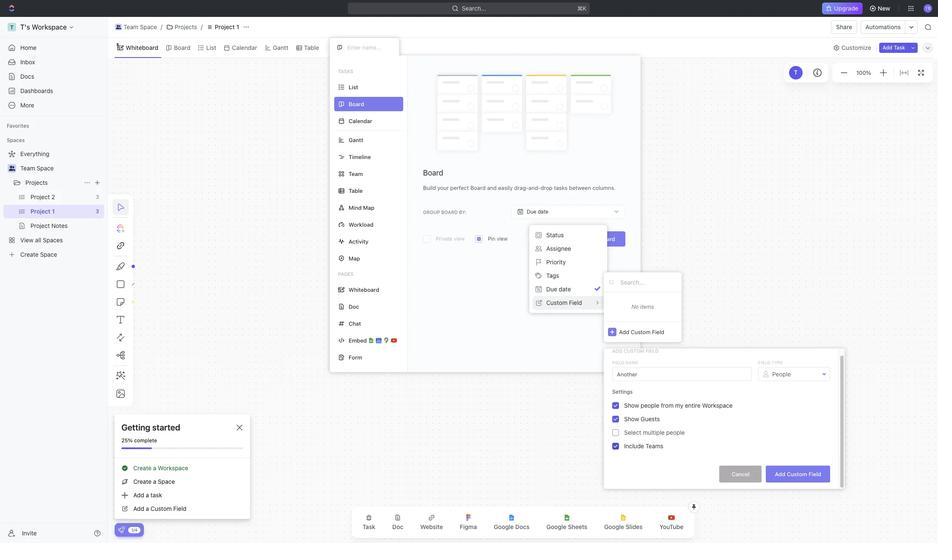 Task type: describe. For each thing, give the bounding box(es) containing it.
invite
[[22, 530, 37, 537]]

1 horizontal spatial task
[[894, 44, 905, 51]]

customize button
[[831, 42, 874, 54]]

show for show people from my entire workspace
[[624, 402, 639, 409]]

complete
[[134, 438, 157, 444]]

list link
[[205, 42, 216, 54]]

getting
[[121, 423, 150, 432]]

1 horizontal spatial projects link
[[164, 22, 199, 32]]

by:
[[459, 209, 467, 215]]

website
[[420, 523, 443, 531]]

no
[[631, 303, 639, 310]]

people
[[772, 370, 791, 378]]

mind
[[349, 204, 362, 211]]

whiteboard link
[[124, 42, 158, 54]]

my
[[675, 402, 683, 409]]

space inside sidebar "navigation"
[[37, 165, 54, 172]]

add board
[[588, 236, 615, 243]]

create a workspace
[[133, 465, 188, 472]]

docs link
[[3, 70, 104, 83]]

doc button
[[386, 509, 410, 536]]

task
[[151, 492, 162, 499]]

calendar inside calendar link
[[232, 44, 257, 51]]

1
[[236, 23, 239, 30]]

docs inside sidebar "navigation"
[[20, 73, 34, 80]]

assignee
[[546, 245, 571, 252]]

embed
[[349, 337, 367, 344]]

multiple
[[643, 429, 665, 436]]

group board by:
[[423, 209, 467, 215]]

home
[[20, 44, 36, 51]]

figma button
[[453, 509, 484, 536]]

field inside dropdown button
[[652, 329, 664, 335]]

1 vertical spatial list
[[349, 84, 358, 90]]

25% complete
[[121, 438, 157, 444]]

a for space
[[153, 478, 156, 485]]

add a custom field
[[133, 505, 186, 512]]

name
[[626, 360, 638, 365]]

share button
[[831, 20, 857, 34]]

0 horizontal spatial list
[[206, 44, 216, 51]]

google docs
[[494, 523, 530, 531]]

Show people from my entire Workspace checkbox
[[612, 402, 619, 409]]

dashboards
[[20, 87, 53, 94]]

slides
[[626, 523, 643, 531]]

inbox
[[20, 58, 35, 66]]

100%
[[856, 69, 871, 76]]

custom inside add custom field dropdown button
[[631, 329, 651, 335]]

add custom field button
[[766, 466, 830, 483]]

⌘k
[[577, 5, 587, 12]]

upgrade
[[834, 5, 858, 12]]

user group image inside team space link
[[116, 25, 121, 29]]

inbox link
[[3, 55, 104, 69]]

from
[[661, 402, 674, 409]]

view button
[[330, 38, 357, 58]]

google for google slides
[[604, 523, 624, 531]]

favorites
[[7, 123, 29, 129]]

Select multiple people checkbox
[[612, 429, 619, 436]]

a for workspace
[[153, 465, 156, 472]]

1 horizontal spatial team
[[124, 23, 138, 30]]

figma
[[460, 523, 477, 531]]

favorites button
[[3, 121, 32, 131]]

close image
[[237, 425, 242, 431]]

google docs button
[[487, 509, 536, 536]]

field name
[[612, 360, 638, 365]]

0 horizontal spatial map
[[349, 255, 360, 262]]

google slides
[[604, 523, 643, 531]]

add a task
[[133, 492, 162, 499]]

google sheets button
[[540, 509, 594, 536]]

Enter name... field
[[347, 44, 392, 51]]

tags
[[546, 272, 559, 279]]

100% button
[[855, 68, 873, 78]]

started
[[152, 423, 180, 432]]

0 vertical spatial projects
[[175, 23, 197, 30]]

0 horizontal spatial gantt
[[273, 44, 288, 51]]

table inside "link"
[[304, 44, 319, 51]]

show guests
[[624, 416, 660, 423]]

entire
[[685, 402, 701, 409]]

sidebar navigation
[[0, 17, 108, 543]]

automations
[[865, 23, 901, 30]]

add custom field button
[[604, 322, 682, 342]]

guests
[[641, 416, 660, 423]]

view
[[341, 44, 354, 51]]

add custom field inside button
[[775, 471, 821, 478]]

website button
[[414, 509, 450, 536]]

board link
[[172, 42, 191, 54]]

project
[[215, 23, 235, 30]]

priority button
[[533, 256, 604, 269]]

youtube button
[[653, 509, 690, 536]]

show people from my entire workspace
[[624, 402, 733, 409]]

gantt link
[[271, 42, 288, 54]]

calendar link
[[230, 42, 257, 54]]

share
[[836, 23, 852, 30]]

search...
[[462, 5, 486, 12]]

add task button
[[879, 43, 908, 53]]

projects link inside sidebar "navigation"
[[25, 176, 80, 190]]

0 vertical spatial workspace
[[702, 402, 733, 409]]

cancel button
[[720, 466, 762, 483]]

customize
[[842, 44, 871, 51]]

settings
[[612, 389, 633, 395]]

1 vertical spatial board
[[423, 168, 443, 177]]

create a space
[[133, 478, 175, 485]]

2 horizontal spatial team
[[349, 170, 363, 177]]

home link
[[3, 41, 104, 55]]

docs inside button
[[515, 523, 530, 531]]

1/4
[[131, 527, 138, 533]]

board
[[441, 209, 458, 215]]

activity
[[349, 238, 368, 245]]

0 vertical spatial map
[[363, 204, 374, 211]]

due date button
[[533, 283, 604, 296]]

date for due date button
[[559, 286, 571, 293]]

1 / from the left
[[161, 23, 162, 30]]

group
[[423, 209, 440, 215]]

assignee button
[[533, 242, 604, 256]]



Task type: locate. For each thing, give the bounding box(es) containing it.
priority
[[546, 259, 566, 266]]

status
[[546, 231, 564, 239]]

tags button
[[533, 269, 604, 283]]

team space inside sidebar "navigation"
[[20, 165, 54, 172]]

0 horizontal spatial workspace
[[158, 465, 188, 472]]

dashboards link
[[3, 84, 104, 98]]

select multiple people
[[624, 429, 685, 436]]

table up mind
[[349, 187, 363, 194]]

board
[[174, 44, 191, 51], [423, 168, 443, 177], [600, 236, 615, 243]]

date
[[538, 209, 548, 215], [559, 286, 571, 293]]

1 horizontal spatial user group image
[[116, 25, 121, 29]]

0 vertical spatial whiteboard
[[126, 44, 158, 51]]

2 horizontal spatial space
[[158, 478, 175, 485]]

create for create a space
[[133, 478, 151, 485]]

due for due date dropdown button
[[527, 209, 536, 215]]

0 vertical spatial list
[[206, 44, 216, 51]]

gantt up timeline
[[349, 136, 363, 143]]

0 vertical spatial calendar
[[232, 44, 257, 51]]

project 1 link
[[204, 22, 241, 32]]

1 horizontal spatial people
[[666, 429, 685, 436]]

due date button
[[511, 205, 625, 219]]

custom inside add custom field button
[[787, 471, 807, 478]]

/
[[161, 23, 162, 30], [201, 23, 203, 30]]

include
[[624, 443, 644, 450]]

1 vertical spatial team space
[[20, 165, 54, 172]]

0 horizontal spatial table
[[304, 44, 319, 51]]

project 1
[[215, 23, 239, 30]]

date up custom field
[[559, 286, 571, 293]]

1 horizontal spatial projects
[[175, 23, 197, 30]]

task left "doc" button
[[363, 523, 375, 531]]

task button
[[356, 509, 382, 536]]

0 vertical spatial table
[[304, 44, 319, 51]]

0 vertical spatial due date
[[527, 209, 548, 215]]

list down project 1 link
[[206, 44, 216, 51]]

1 horizontal spatial /
[[201, 23, 203, 30]]

0 horizontal spatial due
[[527, 209, 536, 215]]

1 show from the top
[[624, 402, 639, 409]]

team up "whiteboard" link
[[124, 23, 138, 30]]

0 horizontal spatial people
[[641, 402, 659, 409]]

2 horizontal spatial google
[[604, 523, 624, 531]]

2 google from the left
[[546, 523, 566, 531]]

1 horizontal spatial board
[[423, 168, 443, 177]]

getting started
[[121, 423, 180, 432]]

create for create a workspace
[[133, 465, 151, 472]]

0 horizontal spatial projects link
[[25, 176, 80, 190]]

1 vertical spatial team space link
[[20, 162, 102, 175]]

1 vertical spatial people
[[666, 429, 685, 436]]

1 horizontal spatial google
[[546, 523, 566, 531]]

tree
[[3, 147, 104, 261]]

due inside button
[[546, 286, 557, 293]]

Search... text field
[[620, 276, 677, 289]]

show up select
[[624, 416, 639, 423]]

1 vertical spatial docs
[[515, 523, 530, 531]]

1 create from the top
[[133, 465, 151, 472]]

0 horizontal spatial space
[[37, 165, 54, 172]]

due
[[527, 209, 536, 215], [546, 286, 557, 293]]

user group image inside tree
[[9, 166, 15, 171]]

t
[[794, 69, 798, 76]]

onboarding checklist button image
[[118, 527, 125, 534]]

view button
[[330, 42, 357, 54]]

0 horizontal spatial board
[[174, 44, 191, 51]]

date inside due date dropdown button
[[538, 209, 548, 215]]

date inside due date button
[[559, 286, 571, 293]]

people up guests
[[641, 402, 659, 409]]

custom field
[[546, 299, 582, 306]]

google inside the google sheets button
[[546, 523, 566, 531]]

1 horizontal spatial map
[[363, 204, 374, 211]]

add task
[[883, 44, 905, 51]]

youtube
[[660, 523, 683, 531]]

custom field button
[[533, 296, 604, 310]]

1 horizontal spatial table
[[349, 187, 363, 194]]

1 horizontal spatial calendar
[[349, 117, 372, 124]]

1 vertical spatial projects
[[25, 179, 48, 186]]

0 horizontal spatial docs
[[20, 73, 34, 80]]

0 vertical spatial people
[[641, 402, 659, 409]]

1 vertical spatial calendar
[[349, 117, 372, 124]]

form
[[349, 354, 362, 361]]

google left slides
[[604, 523, 624, 531]]

projects inside sidebar "navigation"
[[25, 179, 48, 186]]

tree containing team space
[[3, 147, 104, 261]]

list
[[206, 44, 216, 51], [349, 84, 358, 90]]

timeline
[[349, 153, 371, 160]]

due date for due date dropdown button
[[527, 209, 548, 215]]

cancel
[[732, 471, 750, 478]]

1 vertical spatial gantt
[[349, 136, 363, 143]]

tree inside sidebar "navigation"
[[3, 147, 104, 261]]

1 vertical spatial workspace
[[158, 465, 188, 472]]

0 vertical spatial doc
[[349, 303, 359, 310]]

google left sheets
[[546, 523, 566, 531]]

0 horizontal spatial user group image
[[9, 166, 15, 171]]

map down activity
[[349, 255, 360, 262]]

0 vertical spatial projects link
[[164, 22, 199, 32]]

2 / from the left
[[201, 23, 203, 30]]

0 vertical spatial board
[[174, 44, 191, 51]]

1 vertical spatial due
[[546, 286, 557, 293]]

0 vertical spatial docs
[[20, 73, 34, 80]]

due for due date button
[[546, 286, 557, 293]]

Enter name... text field
[[612, 367, 752, 381]]

whiteboard
[[126, 44, 158, 51], [349, 286, 379, 293]]

due date inside dropdown button
[[527, 209, 548, 215]]

doc
[[349, 303, 359, 310], [392, 523, 403, 531]]

a up task
[[153, 478, 156, 485]]

2 show from the top
[[624, 416, 639, 423]]

add custom field inside dropdown button
[[619, 329, 664, 335]]

0 horizontal spatial team
[[20, 165, 35, 172]]

date up 'status'
[[538, 209, 548, 215]]

a up create a space
[[153, 465, 156, 472]]

status button
[[533, 228, 604, 242]]

0 horizontal spatial calendar
[[232, 44, 257, 51]]

spaces
[[7, 137, 25, 143]]

chat
[[349, 320, 361, 327]]

field inside button
[[809, 471, 821, 478]]

people
[[641, 402, 659, 409], [666, 429, 685, 436]]

team space up "whiteboard" link
[[124, 23, 157, 30]]

google for google docs
[[494, 523, 514, 531]]

include teams
[[624, 443, 663, 450]]

1 horizontal spatial doc
[[392, 523, 403, 531]]

create
[[133, 465, 151, 472], [133, 478, 151, 485]]

1 google from the left
[[494, 523, 514, 531]]

0 vertical spatial add custom field
[[619, 329, 664, 335]]

0 vertical spatial team space link
[[113, 22, 159, 32]]

0 vertical spatial user group image
[[116, 25, 121, 29]]

create up add a task
[[133, 478, 151, 485]]

1 vertical spatial table
[[349, 187, 363, 194]]

1 horizontal spatial gantt
[[349, 136, 363, 143]]

onboarding checklist button element
[[118, 527, 125, 534]]

map right mind
[[363, 204, 374, 211]]

automations button
[[861, 21, 905, 33]]

0 vertical spatial create
[[133, 465, 151, 472]]

whiteboard up chat
[[349, 286, 379, 293]]

add inside dropdown button
[[619, 329, 629, 335]]

google for google sheets
[[546, 523, 566, 531]]

due inside dropdown button
[[527, 209, 536, 215]]

1 vertical spatial create
[[133, 478, 151, 485]]

gantt left 'table' "link"
[[273, 44, 288, 51]]

2 horizontal spatial board
[[600, 236, 615, 243]]

0 vertical spatial due
[[527, 209, 536, 215]]

doc right task button
[[392, 523, 403, 531]]

due date up 'status'
[[527, 209, 548, 215]]

task down automations 'button'
[[894, 44, 905, 51]]

calendar
[[232, 44, 257, 51], [349, 117, 372, 124]]

1 vertical spatial projects link
[[25, 176, 80, 190]]

0 horizontal spatial task
[[363, 523, 375, 531]]

no items
[[631, 303, 654, 310]]

field inside "dropdown button"
[[569, 299, 582, 306]]

0 horizontal spatial google
[[494, 523, 514, 531]]

1 horizontal spatial space
[[140, 23, 157, 30]]

1 vertical spatial doc
[[392, 523, 403, 531]]

add
[[883, 44, 892, 51], [588, 236, 598, 243], [619, 329, 629, 335], [612, 348, 622, 354], [775, 471, 785, 478], [133, 492, 144, 499], [133, 505, 144, 512]]

2 vertical spatial space
[[158, 478, 175, 485]]

workspace up create a space
[[158, 465, 188, 472]]

0 horizontal spatial projects
[[25, 179, 48, 186]]

show
[[624, 402, 639, 409], [624, 416, 639, 423]]

team space
[[124, 23, 157, 30], [20, 165, 54, 172]]

mind map
[[349, 204, 374, 211]]

2 vertical spatial add custom field
[[775, 471, 821, 478]]

1 horizontal spatial team space link
[[113, 22, 159, 32]]

1 horizontal spatial due
[[546, 286, 557, 293]]

custom
[[546, 299, 567, 306], [631, 329, 651, 335], [624, 348, 644, 354], [787, 471, 807, 478], [151, 505, 172, 512]]

workspace
[[702, 402, 733, 409], [158, 465, 188, 472]]

team down spaces
[[20, 165, 35, 172]]

doc up chat
[[349, 303, 359, 310]]

google
[[494, 523, 514, 531], [546, 523, 566, 531], [604, 523, 624, 531]]

1 vertical spatial whiteboard
[[349, 286, 379, 293]]

0 vertical spatial task
[[894, 44, 905, 51]]

a left task
[[146, 492, 149, 499]]

due date for due date button
[[546, 286, 571, 293]]

a down add a task
[[146, 505, 149, 512]]

0 vertical spatial gantt
[[273, 44, 288, 51]]

workspace right 'entire'
[[702, 402, 733, 409]]

1 horizontal spatial whiteboard
[[349, 286, 379, 293]]

0 horizontal spatial team space link
[[20, 162, 102, 175]]

25%
[[121, 438, 133, 444]]

whiteboard left board link
[[126, 44, 158, 51]]

Include Teams checkbox
[[612, 443, 619, 450]]

gantt
[[273, 44, 288, 51], [349, 136, 363, 143]]

1 horizontal spatial docs
[[515, 523, 530, 531]]

custom inside custom field "dropdown button"
[[546, 299, 567, 306]]

0 vertical spatial space
[[140, 23, 157, 30]]

0 vertical spatial team space
[[124, 23, 157, 30]]

team space down spaces
[[20, 165, 54, 172]]

calendar up timeline
[[349, 117, 372, 124]]

Show Guests checkbox
[[612, 416, 619, 423]]

doc inside button
[[392, 523, 403, 531]]

google inside google slides button
[[604, 523, 624, 531]]

due date up custom field
[[546, 286, 571, 293]]

upgrade link
[[822, 3, 863, 14]]

1 vertical spatial add custom field
[[612, 348, 659, 354]]

people button
[[759, 367, 830, 381]]

type
[[772, 360, 783, 365]]

0 horizontal spatial team space
[[20, 165, 54, 172]]

field
[[569, 299, 582, 306], [652, 329, 664, 335], [646, 348, 659, 354], [612, 360, 624, 365], [758, 360, 770, 365], [809, 471, 821, 478], [173, 505, 186, 512]]

2 vertical spatial board
[[600, 236, 615, 243]]

0 horizontal spatial doc
[[349, 303, 359, 310]]

1 vertical spatial user group image
[[9, 166, 15, 171]]

0 horizontal spatial /
[[161, 23, 162, 30]]

create up create a space
[[133, 465, 151, 472]]

0 vertical spatial show
[[624, 402, 639, 409]]

items
[[640, 303, 654, 310]]

1 horizontal spatial list
[[349, 84, 358, 90]]

1 vertical spatial map
[[349, 255, 360, 262]]

team inside sidebar "navigation"
[[20, 165, 35, 172]]

table right gantt link
[[304, 44, 319, 51]]

1 vertical spatial due date
[[546, 286, 571, 293]]

1 horizontal spatial team space
[[124, 23, 157, 30]]

due date inside button
[[546, 286, 571, 293]]

0 horizontal spatial whiteboard
[[126, 44, 158, 51]]

people right multiple
[[666, 429, 685, 436]]

calendar down '1' on the left top
[[232, 44, 257, 51]]

1 vertical spatial task
[[363, 523, 375, 531]]

user group image
[[116, 25, 121, 29], [9, 166, 15, 171]]

1 vertical spatial space
[[37, 165, 54, 172]]

new button
[[866, 2, 895, 15]]

team down timeline
[[349, 170, 363, 177]]

1 vertical spatial show
[[624, 416, 639, 423]]

1 horizontal spatial workspace
[[702, 402, 733, 409]]

1 horizontal spatial date
[[559, 286, 571, 293]]

0 vertical spatial date
[[538, 209, 548, 215]]

list down view
[[349, 84, 358, 90]]

a for custom
[[146, 505, 149, 512]]

google sheets
[[546, 523, 587, 531]]

date for due date dropdown button
[[538, 209, 548, 215]]

show for show guests
[[624, 416, 639, 423]]

table
[[304, 44, 319, 51], [349, 187, 363, 194]]

field type
[[758, 360, 783, 365]]

1 vertical spatial date
[[559, 286, 571, 293]]

projects link
[[164, 22, 199, 32], [25, 176, 80, 190]]

google right figma
[[494, 523, 514, 531]]

team space link
[[113, 22, 159, 32], [20, 162, 102, 175]]

google inside google docs button
[[494, 523, 514, 531]]

3 google from the left
[[604, 523, 624, 531]]

show right show people from my entire workspace option
[[624, 402, 639, 409]]

a for task
[[146, 492, 149, 499]]

2 create from the top
[[133, 478, 151, 485]]



Task type: vqa. For each thing, say whether or not it's contained in the screenshot.
the left feedback
no



